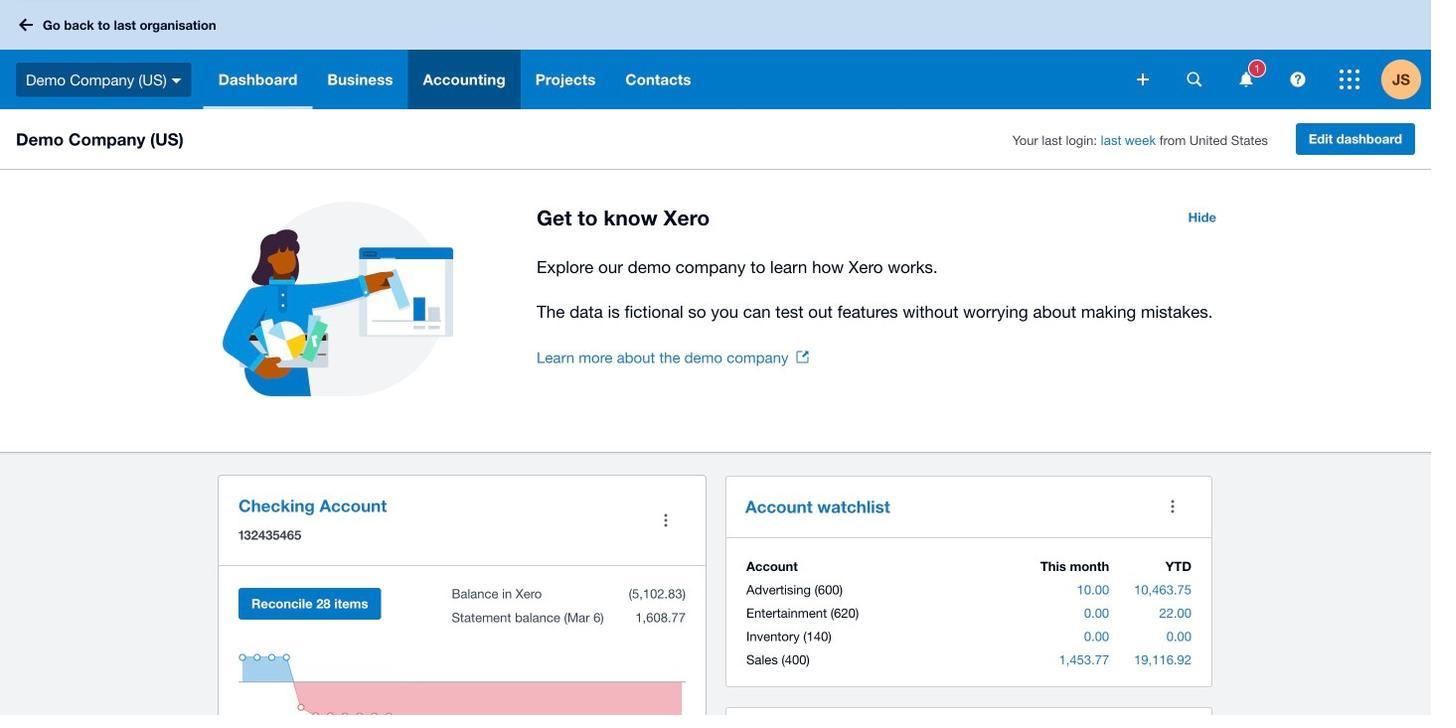 Task type: locate. For each thing, give the bounding box(es) containing it.
0 horizontal spatial svg image
[[19, 18, 33, 31]]

manage menu toggle image
[[646, 501, 686, 541]]

intro banner body element
[[537, 254, 1229, 326]]

banner
[[0, 0, 1432, 109]]

svg image
[[1340, 70, 1360, 89], [1188, 72, 1203, 87], [1241, 72, 1253, 87], [1138, 74, 1150, 86]]

svg image
[[19, 18, 33, 31], [1291, 72, 1306, 87], [172, 78, 182, 83]]



Task type: vqa. For each thing, say whether or not it's contained in the screenshot.
Manage menu toggle icon
yes



Task type: describe. For each thing, give the bounding box(es) containing it.
1 horizontal spatial svg image
[[172, 78, 182, 83]]

2 horizontal spatial svg image
[[1291, 72, 1306, 87]]



